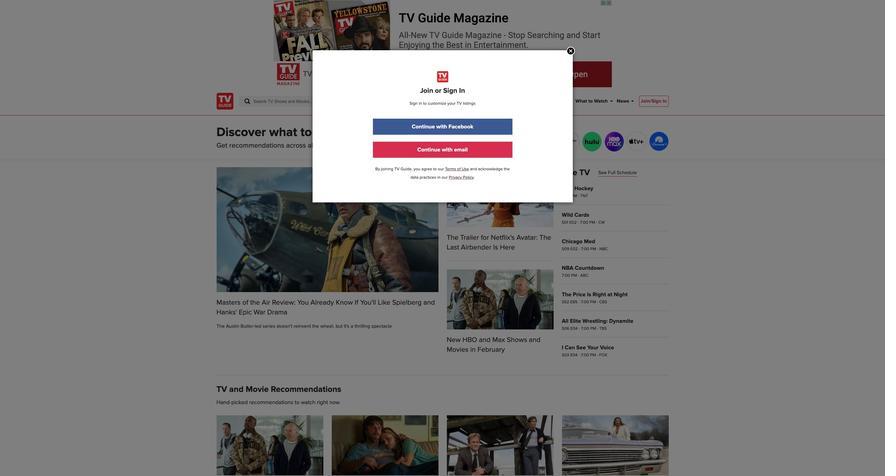 Task type: vqa. For each thing, say whether or not it's contained in the screenshot.
What to Watch on AppleTV+ image
yes



Task type: describe. For each thing, give the bounding box(es) containing it.
advertisement element
[[274, 0, 612, 87]]

what to watch on hbo max image
[[605, 132, 624, 152]]

gordon cormier, avatar: the last airbender image
[[447, 167, 554, 227]]

0 horizontal spatial j.b. smoove and larry david, curb your enthusiasm image
[[217, 415, 323, 476]]

woody harrelson and matthew mcconaughey, true detective image
[[447, 415, 554, 476]]

what to watch on paramount+ image
[[650, 132, 669, 151]]

0 vertical spatial j.b. smoove and larry david, curb your enthusiasm image
[[447, 270, 554, 330]]

what to watch on amazon prime image
[[561, 132, 579, 152]]



Task type: locate. For each thing, give the bounding box(es) containing it.
1 horizontal spatial j.b. smoove and larry david, curb your enthusiasm image
[[447, 270, 554, 330]]

what to watch on appletv+ image
[[628, 132, 646, 151]]

jason momoa, fast x image
[[562, 415, 669, 476]]

menu bar
[[499, 87, 634, 115]]

travis fimmel and phoebe tonkin, boy swallows universe image
[[332, 415, 439, 476]]

what to watch on hulu image
[[583, 132, 602, 152]]

j.b. smoove and larry david, curb your enthusiasm image
[[447, 270, 554, 330], [217, 415, 323, 476]]

mandy patinkin, death and other details image
[[217, 167, 439, 292]]

1 vertical spatial j.b. smoove and larry david, curb your enthusiasm image
[[217, 415, 323, 476]]



